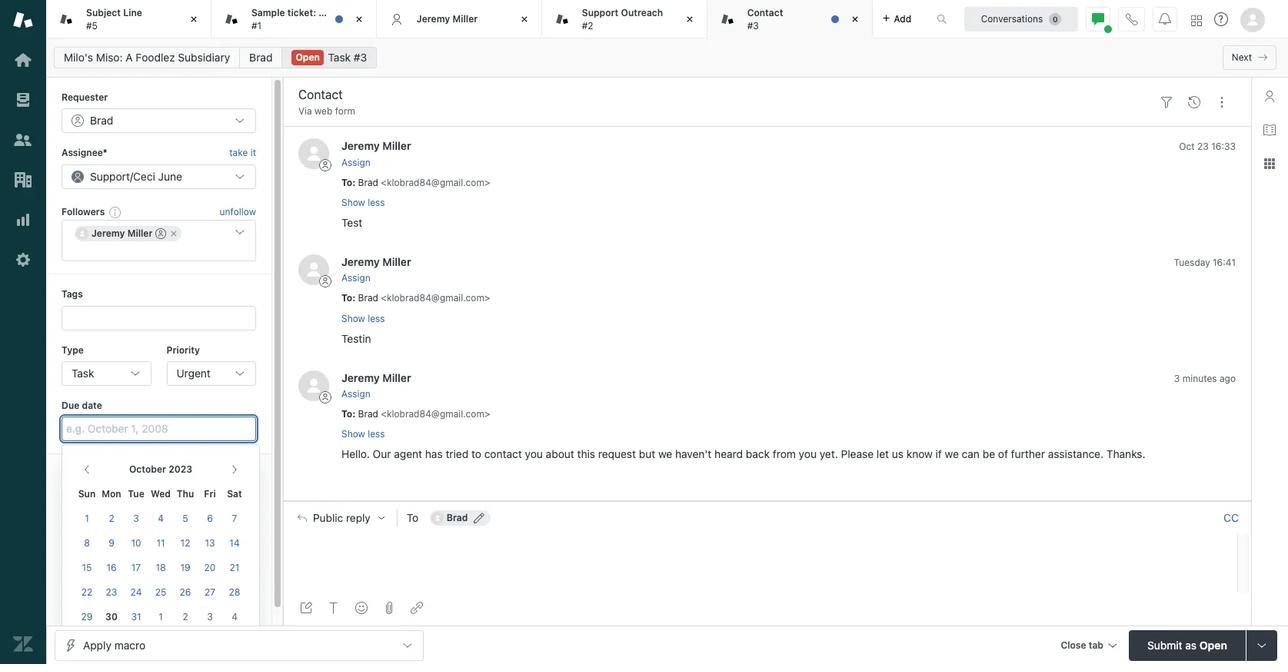 Task type: locate. For each thing, give the bounding box(es) containing it.
to : brad <klobrad84@gmail.com> up the testin
[[341, 292, 490, 304]]

2 vertical spatial show
[[341, 429, 365, 440]]

jeremy right ticket
[[417, 13, 450, 24]]

2
[[109, 513, 114, 524], [183, 611, 188, 623]]

1 horizontal spatial we
[[945, 448, 959, 461]]

open right as
[[1200, 639, 1227, 652]]

2 avatar image from the top
[[298, 255, 329, 285]]

support for ceci
[[90, 170, 130, 183]]

3 <klobrad84@gmail.com> from the top
[[381, 408, 490, 420]]

jeremy miller assign for hello. our agent has tried to contact you about this request but we haven't heard back from you yet. please let us know if we can be of further assistance. thanks.
[[341, 371, 411, 400]]

jeremy down the testin
[[341, 371, 380, 384]]

avatar image for test
[[298, 139, 329, 169]]

get help image
[[1214, 12, 1228, 26]]

assign for testin
[[341, 272, 370, 284]]

as
[[1185, 639, 1197, 652]]

from
[[773, 448, 796, 461]]

3 assign button from the top
[[341, 388, 370, 401]]

to for test
[[341, 177, 352, 188]]

24
[[130, 587, 142, 598]]

brad up hello.
[[358, 408, 378, 420]]

0 vertical spatial 4
[[158, 513, 164, 524]]

0 vertical spatial avatar image
[[298, 139, 329, 169]]

our
[[373, 448, 391, 461]]

task for task
[[72, 367, 94, 380]]

1 tab from the left
[[46, 0, 211, 38]]

to for hello. our agent has tried to contact you about this request but we haven't heard back from you yet. please let us know if we can be of further assistance. thanks.
[[341, 408, 352, 420]]

admin image
[[13, 250, 33, 270]]

back
[[746, 448, 770, 461]]

0 vertical spatial to : brad <klobrad84@gmail.com>
[[341, 177, 490, 188]]

4 tab from the left
[[707, 0, 872, 38]]

0 horizontal spatial #3
[[354, 51, 367, 64]]

to up test
[[341, 177, 352, 188]]

0 vertical spatial 3
[[1174, 373, 1180, 384]]

us
[[892, 448, 904, 461]]

date
[[82, 400, 102, 411]]

4 left 5 in the left of the page
[[158, 513, 164, 524]]

1 horizontal spatial 23
[[1197, 141, 1209, 153]]

1 horizontal spatial 1
[[159, 611, 163, 623]]

assignee* element
[[62, 164, 256, 189]]

1 horizontal spatial support
[[582, 7, 619, 19]]

3 down 27
[[207, 611, 213, 623]]

show less button
[[341, 196, 385, 210], [341, 312, 385, 326], [341, 428, 385, 442]]

2 vertical spatial <klobrad84@gmail.com>
[[381, 408, 490, 420]]

jeremy miller link down test
[[341, 255, 411, 268]]

1 vertical spatial assign
[[341, 272, 370, 284]]

we right "if"
[[945, 448, 959, 461]]

20
[[204, 562, 216, 574]]

you left about
[[525, 448, 543, 461]]

3 jeremy miller link from the top
[[341, 371, 411, 384]]

2 less from the top
[[368, 313, 385, 324]]

1 vertical spatial show
[[341, 313, 365, 324]]

0 vertical spatial jeremy miller
[[417, 13, 478, 24]]

1 horizontal spatial close image
[[517, 12, 532, 27]]

23
[[1197, 141, 1209, 153], [106, 587, 117, 598]]

close image
[[351, 12, 367, 27], [517, 12, 532, 27]]

show up the testin
[[341, 313, 365, 324]]

notifications image
[[1159, 13, 1171, 25]]

thanks.
[[1106, 448, 1146, 461]]

1
[[85, 513, 89, 524], [159, 611, 163, 623]]

organizations image
[[13, 170, 33, 190]]

tab
[[46, 0, 211, 38], [211, 0, 387, 38], [542, 0, 707, 38], [707, 0, 872, 38]]

jeremy miller down info on adding followers image
[[92, 228, 153, 239]]

test
[[341, 216, 362, 229]]

0 vertical spatial less
[[368, 197, 385, 208]]

oct 23 16:33
[[1179, 141, 1236, 153]]

1 assign from the top
[[341, 157, 370, 168]]

<klobrad84@gmail.com> for testin
[[381, 292, 490, 304]]

0 horizontal spatial 3
[[133, 513, 139, 524]]

1 horizontal spatial 3
[[207, 611, 213, 623]]

conversations
[[981, 13, 1043, 24]]

brad inside requester element
[[90, 114, 113, 127]]

mon
[[102, 488, 121, 500]]

0 vertical spatial support
[[582, 7, 619, 19]]

2 <klobrad84@gmail.com> from the top
[[381, 292, 490, 304]]

close tab
[[1061, 639, 1104, 651]]

you left yet.
[[799, 448, 817, 461]]

ticket:
[[287, 7, 316, 19]]

1 vertical spatial jeremy miller link
[[341, 255, 411, 268]]

0 horizontal spatial close image
[[186, 12, 201, 27]]

show
[[341, 197, 365, 208], [341, 313, 365, 324], [341, 429, 365, 440]]

1 vertical spatial <klobrad84@gmail.com>
[[381, 292, 490, 304]]

conversationlabel log
[[283, 126, 1251, 501]]

assign for test
[[341, 157, 370, 168]]

to : brad <klobrad84@gmail.com> up test
[[341, 177, 490, 188]]

support
[[582, 7, 619, 19], [90, 170, 130, 183]]

brad down requester
[[90, 114, 113, 127]]

2 you from the left
[[799, 448, 817, 461]]

tab containing sample ticket: meet the ticket
[[211, 0, 387, 38]]

12
[[180, 538, 190, 549]]

16:33
[[1211, 141, 1236, 153]]

23 right oct
[[1197, 141, 1209, 153]]

to : brad <klobrad84@gmail.com> for test
[[341, 177, 490, 188]]

show up hello.
[[341, 429, 365, 440]]

1 avatar image from the top
[[298, 139, 329, 169]]

tab containing support outreach
[[542, 0, 707, 38]]

1 right the 31
[[159, 611, 163, 623]]

zendesk support image
[[13, 10, 33, 30]]

avatar image
[[298, 139, 329, 169], [298, 255, 329, 285], [298, 370, 329, 401]]

1 vertical spatial jeremy miller
[[92, 228, 153, 239]]

3 to : brad <klobrad84@gmail.com> from the top
[[341, 408, 490, 420]]

1 vertical spatial jeremy miller assign
[[341, 255, 411, 284]]

support inside support outreach #2
[[582, 7, 619, 19]]

1 vertical spatial 23
[[106, 587, 117, 598]]

show less up test
[[341, 197, 385, 208]]

3 left minutes
[[1174, 373, 1180, 384]]

3 close image from the left
[[847, 12, 862, 27]]

1 vertical spatial show less
[[341, 313, 385, 324]]

1 vertical spatial task
[[72, 367, 94, 380]]

3 tab from the left
[[542, 0, 707, 38]]

1 show from the top
[[341, 197, 365, 208]]

jeremy miller assign down test
[[341, 255, 411, 284]]

brad down #1
[[249, 51, 273, 64]]

to up the testin
[[341, 292, 352, 304]]

1 show less button from the top
[[341, 196, 385, 210]]

a
[[126, 51, 133, 64]]

show for hello. our agent has tried to contact you about this request but we haven't heard back from you yet. please let us know if we can be of further assistance. thanks.
[[341, 429, 365, 440]]

avatar image for testin
[[298, 255, 329, 285]]

0 vertical spatial jeremy miller link
[[341, 140, 411, 153]]

to up hello.
[[341, 408, 352, 420]]

add link (cmd k) image
[[411, 602, 423, 614]]

#3 inside the contact #3
[[747, 20, 759, 31]]

0 vertical spatial 23
[[1197, 141, 1209, 153]]

: up the testin
[[352, 292, 356, 304]]

tags element
[[62, 306, 256, 330]]

1 horizontal spatial open
[[1200, 639, 1227, 652]]

has
[[425, 448, 443, 461]]

task for task #3
[[328, 51, 351, 64]]

0 horizontal spatial jeremy miller
[[92, 228, 153, 239]]

about
[[546, 448, 574, 461]]

1 close image from the left
[[186, 12, 201, 27]]

1 horizontal spatial jeremy miller
[[417, 13, 478, 24]]

2 vertical spatial :
[[352, 408, 356, 420]]

support outreach #2
[[582, 7, 663, 31]]

zendesk products image
[[1191, 15, 1202, 26]]

#3 inside secondary element
[[354, 51, 367, 64]]

0 vertical spatial :
[[352, 177, 356, 188]]

3
[[1174, 373, 1180, 384], [133, 513, 139, 524], [207, 611, 213, 623]]

tuesday
[[1174, 257, 1210, 268]]

show less button up test
[[341, 196, 385, 210]]

add
[[894, 13, 911, 24]]

Subject field
[[295, 85, 1150, 104]]

we right the but
[[658, 448, 672, 461]]

jeremy miller link down the testin
[[341, 371, 411, 384]]

task inside popup button
[[72, 367, 94, 380]]

remove image
[[170, 229, 179, 239]]

followers element
[[62, 220, 256, 262]]

1 vertical spatial to : brad <klobrad84@gmail.com>
[[341, 292, 490, 304]]

16:41
[[1213, 257, 1236, 268]]

2 horizontal spatial close image
[[847, 12, 862, 27]]

jeremy miller inside tab
[[417, 13, 478, 24]]

show less button up the testin
[[341, 312, 385, 326]]

1 : from the top
[[352, 177, 356, 188]]

0 vertical spatial #3
[[747, 20, 759, 31]]

show less button up hello.
[[341, 428, 385, 442]]

milo's miso: a foodlez subsidiary
[[64, 51, 230, 64]]

close image up subsidiary
[[186, 12, 201, 27]]

knowledge image
[[1263, 124, 1276, 136]]

0 vertical spatial show less
[[341, 197, 385, 208]]

2 vertical spatial show less
[[341, 429, 385, 440]]

3 show from the top
[[341, 429, 365, 440]]

button displays agent's chat status as online. image
[[1092, 13, 1104, 25]]

10
[[131, 538, 141, 549]]

ticket
[[361, 7, 387, 19]]

task down the type
[[72, 367, 94, 380]]

0 horizontal spatial you
[[525, 448, 543, 461]]

1 vertical spatial less
[[368, 313, 385, 324]]

assign button for test
[[341, 156, 370, 170]]

2 vertical spatial jeremy miller assign
[[341, 371, 411, 400]]

jeremy miller assign down the testin
[[341, 371, 411, 400]]

jeremy miller assign down form
[[341, 140, 411, 168]]

submit as open
[[1147, 639, 1227, 652]]

jeremy miller inside option
[[92, 228, 153, 239]]

0 horizontal spatial close image
[[351, 12, 367, 27]]

contact
[[747, 7, 783, 19]]

1 horizontal spatial close image
[[682, 12, 697, 27]]

zendesk image
[[13, 634, 33, 654]]

0 horizontal spatial 23
[[106, 587, 117, 598]]

to : brad <klobrad84@gmail.com>
[[341, 177, 490, 188], [341, 292, 490, 304], [341, 408, 490, 420]]

miller for testin
[[382, 255, 411, 268]]

assign button down the testin
[[341, 388, 370, 401]]

3 assign from the top
[[341, 388, 370, 400]]

jeremy miller for jeremy miller tab
[[417, 13, 478, 24]]

let
[[877, 448, 889, 461]]

next
[[1232, 52, 1252, 63]]

1 vertical spatial show less button
[[341, 312, 385, 326]]

sun
[[78, 488, 96, 500]]

show for test
[[341, 197, 365, 208]]

millerjeremy500@gmail.com image
[[76, 228, 88, 240]]

followers
[[62, 206, 105, 217]]

requester element
[[62, 109, 256, 133]]

1 assign button from the top
[[341, 156, 370, 170]]

0 horizontal spatial support
[[90, 170, 130, 183]]

1 vertical spatial assign button
[[341, 272, 370, 286]]

2 vertical spatial assign button
[[341, 388, 370, 401]]

2 horizontal spatial 3
[[1174, 373, 1180, 384]]

urgent
[[176, 367, 211, 380]]

subsidiary
[[178, 51, 230, 64]]

1 vertical spatial #3
[[354, 51, 367, 64]]

1 less from the top
[[368, 197, 385, 208]]

1 horizontal spatial you
[[799, 448, 817, 461]]

1 vertical spatial 1
[[159, 611, 163, 623]]

2 vertical spatial jeremy miller link
[[341, 371, 411, 384]]

1 vertical spatial avatar image
[[298, 255, 329, 285]]

cc
[[1224, 511, 1239, 524]]

2 vertical spatial assign
[[341, 388, 370, 400]]

task inside secondary element
[[328, 51, 351, 64]]

2 close image from the left
[[682, 12, 697, 27]]

1 jeremy miller assign from the top
[[341, 140, 411, 168]]

Tuesday 16:41 text field
[[1174, 257, 1236, 268]]

0 vertical spatial assign button
[[341, 156, 370, 170]]

<klobrad84@gmail.com>
[[381, 177, 490, 188], [381, 292, 490, 304], [381, 408, 490, 420]]

3 show less from the top
[[341, 429, 385, 440]]

brad inside secondary element
[[249, 51, 273, 64]]

task
[[328, 51, 351, 64], [72, 367, 94, 380]]

1 horizontal spatial #3
[[747, 20, 759, 31]]

assign down the testin
[[341, 388, 370, 400]]

2 vertical spatial to : brad <klobrad84@gmail.com>
[[341, 408, 490, 420]]

0 vertical spatial assign
[[341, 157, 370, 168]]

jeremy miller right ticket
[[417, 13, 478, 24]]

next button
[[1223, 45, 1277, 70]]

0 vertical spatial open
[[296, 52, 320, 63]]

1 vertical spatial :
[[352, 292, 356, 304]]

add attachment image
[[383, 602, 395, 614]]

sample ticket: meet the ticket #1
[[251, 7, 387, 31]]

jeremy down info on adding followers image
[[92, 228, 125, 239]]

to for testin
[[341, 292, 352, 304]]

1 vertical spatial open
[[1200, 639, 1227, 652]]

0 vertical spatial 2
[[109, 513, 114, 524]]

#3 down contact
[[747, 20, 759, 31]]

3 jeremy miller assign from the top
[[341, 371, 411, 400]]

take it
[[229, 147, 256, 159]]

Oct 23 16:33 text field
[[1179, 141, 1236, 153]]

june
[[158, 170, 182, 183]]

apply
[[83, 639, 111, 652]]

1 up '8'
[[85, 513, 89, 524]]

open left task #3
[[296, 52, 320, 63]]

2 assign from the top
[[341, 272, 370, 284]]

/
[[130, 170, 133, 183]]

support up #2
[[582, 7, 619, 19]]

miller inside jeremy miller tab
[[453, 13, 478, 24]]

close image inside jeremy miller tab
[[517, 12, 532, 27]]

2 vertical spatial less
[[368, 429, 385, 440]]

tabs tab list
[[46, 0, 921, 38]]

jeremy miller link for hello. our agent has tried to contact you about this request but we haven't heard back from you yet. please let us know if we can be of further assistance. thanks.
[[341, 371, 411, 384]]

support left ceci
[[90, 170, 130, 183]]

close image right meet
[[351, 12, 367, 27]]

close image up secondary element
[[682, 12, 697, 27]]

2 down 26
[[183, 611, 188, 623]]

show less for testin
[[341, 313, 385, 324]]

1 horizontal spatial task
[[328, 51, 351, 64]]

show less button for testin
[[341, 312, 385, 326]]

2 jeremy miller link from the top
[[341, 255, 411, 268]]

to : brad <klobrad84@gmail.com> up agent
[[341, 408, 490, 420]]

type
[[62, 344, 84, 356]]

2 assign button from the top
[[341, 272, 370, 286]]

3 less from the top
[[368, 429, 385, 440]]

conversations button
[[964, 7, 1078, 31]]

close image left #2
[[517, 12, 532, 27]]

jeremy for hello. our agent has tried to contact you about this request but we haven't heard back from you yet. please let us know if we can be of further assistance. thanks.
[[341, 371, 380, 384]]

support for #2
[[582, 7, 619, 19]]

assign button down form
[[341, 156, 370, 170]]

0 vertical spatial show less button
[[341, 196, 385, 210]]

0 horizontal spatial open
[[296, 52, 320, 63]]

2 vertical spatial show less button
[[341, 428, 385, 442]]

27
[[205, 587, 215, 598]]

support inside assignee* element
[[90, 170, 130, 183]]

2 show from the top
[[341, 313, 365, 324]]

:
[[352, 177, 356, 188], [352, 292, 356, 304], [352, 408, 356, 420]]

2 tab from the left
[[211, 0, 387, 38]]

main element
[[0, 0, 46, 664]]

9
[[109, 538, 114, 549]]

jeremy miller
[[417, 13, 478, 24], [92, 228, 153, 239]]

2 vertical spatial 3
[[207, 611, 213, 623]]

show less up hello.
[[341, 429, 385, 440]]

show up test
[[341, 197, 365, 208]]

foodlez
[[136, 51, 175, 64]]

assign down test
[[341, 272, 370, 284]]

0 horizontal spatial task
[[72, 367, 94, 380]]

3 show less button from the top
[[341, 428, 385, 442]]

3 : from the top
[[352, 408, 356, 420]]

filter image
[[1160, 96, 1173, 108]]

jeremy down form
[[341, 140, 380, 153]]

assign
[[341, 157, 370, 168], [341, 272, 370, 284], [341, 388, 370, 400]]

show less button for test
[[341, 196, 385, 210]]

1 jeremy miller link from the top
[[341, 140, 411, 153]]

0 vertical spatial <klobrad84@gmail.com>
[[381, 177, 490, 188]]

2 down mon
[[109, 513, 114, 524]]

ceci
[[133, 170, 155, 183]]

1 vertical spatial 4
[[232, 611, 238, 623]]

jeremy down test
[[341, 255, 380, 268]]

3 avatar image from the top
[[298, 370, 329, 401]]

0 horizontal spatial we
[[658, 448, 672, 461]]

we
[[658, 448, 672, 461], [945, 448, 959, 461]]

: up test
[[352, 177, 356, 188]]

miller inside jeremy miller option
[[127, 228, 153, 239]]

2 : from the top
[[352, 292, 356, 304]]

3 inside 'conversationlabel' log
[[1174, 373, 1180, 384]]

assign down form
[[341, 157, 370, 168]]

2 vertical spatial avatar image
[[298, 370, 329, 401]]

4 down 28
[[232, 611, 238, 623]]

show less up the testin
[[341, 313, 385, 324]]

23 right 22
[[106, 587, 117, 598]]

public
[[313, 512, 343, 524]]

1 vertical spatial 2
[[183, 611, 188, 623]]

: up hello.
[[352, 408, 356, 420]]

tab containing contact
[[707, 0, 872, 38]]

meet
[[319, 7, 341, 19]]

2 show less button from the top
[[341, 312, 385, 326]]

hello.
[[341, 448, 370, 461]]

3 up the 10
[[133, 513, 139, 524]]

0 horizontal spatial 2
[[109, 513, 114, 524]]

0 horizontal spatial 1
[[85, 513, 89, 524]]

0 vertical spatial task
[[328, 51, 351, 64]]

2 close image from the left
[[517, 12, 532, 27]]

show less for test
[[341, 197, 385, 208]]

#3 down the on the top of the page
[[354, 51, 367, 64]]

5
[[182, 513, 188, 524]]

2 jeremy miller assign from the top
[[341, 255, 411, 284]]

0 vertical spatial jeremy miller assign
[[341, 140, 411, 168]]

1 horizontal spatial 2
[[183, 611, 188, 623]]

close image left add dropdown button
[[847, 12, 862, 27]]

brad up test
[[358, 177, 378, 188]]

1 show less from the top
[[341, 197, 385, 208]]

task down sample ticket: meet the ticket #1
[[328, 51, 351, 64]]

21
[[230, 562, 239, 574]]

to : brad <klobrad84@gmail.com> for testin
[[341, 292, 490, 304]]

close image for outreach
[[682, 12, 697, 27]]

ticket actions image
[[1216, 96, 1228, 108]]

assign button down test
[[341, 272, 370, 286]]

<klobrad84@gmail.com> for test
[[381, 177, 490, 188]]

0 vertical spatial show
[[341, 197, 365, 208]]

1 vertical spatial support
[[90, 170, 130, 183]]

2 show less from the top
[[341, 313, 385, 324]]

show less
[[341, 197, 385, 208], [341, 313, 385, 324], [341, 429, 385, 440]]

1 to : brad <klobrad84@gmail.com> from the top
[[341, 177, 490, 188]]

via web form
[[298, 105, 355, 117]]

2 to : brad <klobrad84@gmail.com> from the top
[[341, 292, 490, 304]]

jeremy miller link down form
[[341, 140, 411, 153]]

1 we from the left
[[658, 448, 672, 461]]

close image
[[186, 12, 201, 27], [682, 12, 697, 27], [847, 12, 862, 27]]

jeremy miller link for test
[[341, 140, 411, 153]]

1 <klobrad84@gmail.com> from the top
[[381, 177, 490, 188]]

edit user image
[[474, 513, 485, 523]]

to left klobrad84@gmail.com icon
[[407, 511, 419, 524]]



Task type: describe. For each thing, give the bounding box(es) containing it.
please
[[841, 448, 874, 461]]

secondary element
[[46, 42, 1288, 73]]

less for testin
[[368, 313, 385, 324]]

assign button for hello. our agent has tried to contact you about this request but we haven't heard back from you yet. please let us know if we can be of further assistance. thanks.
[[341, 388, 370, 401]]

outreach
[[621, 7, 663, 19]]

public reply button
[[284, 502, 397, 534]]

october
[[129, 464, 166, 475]]

take
[[229, 147, 248, 159]]

30
[[105, 611, 118, 623]]

milo's miso: a foodlez subsidiary link
[[54, 47, 240, 68]]

via
[[298, 105, 312, 117]]

11
[[156, 538, 165, 549]]

1 close image from the left
[[351, 12, 367, 27]]

: for testin
[[352, 292, 356, 304]]

jeremy miller assign for test
[[341, 140, 411, 168]]

sat
[[227, 488, 242, 500]]

web
[[315, 105, 332, 117]]

18
[[156, 562, 166, 574]]

<klobrad84@gmail.com> for hello. our agent has tried to contact you about this request but we haven't heard back from you yet. please let us know if we can be of further assistance. thanks.
[[381, 408, 490, 420]]

tags
[[62, 289, 83, 300]]

hello. our agent has tried to contact you about this request but we haven't heard back from you yet. please let us know if we can be of further assistance. thanks.
[[341, 448, 1146, 461]]

assign for hello. our agent has tried to contact you about this request but we haven't heard back from you yet. please let us know if we can be of further assistance. thanks.
[[341, 388, 370, 400]]

open inside secondary element
[[296, 52, 320, 63]]

oct
[[1179, 141, 1195, 153]]

miso:
[[96, 51, 123, 64]]

17
[[131, 562, 141, 574]]

subject line #5
[[86, 7, 142, 31]]

assign button for testin
[[341, 272, 370, 286]]

but
[[639, 448, 655, 461]]

contact
[[484, 448, 522, 461]]

the
[[344, 7, 359, 19]]

tab
[[1089, 639, 1104, 651]]

tried
[[446, 448, 468, 461]]

less for hello. our agent has tried to contact you about this request but we haven't heard back from you yet. please let us know if we can be of further assistance. thanks.
[[368, 429, 385, 440]]

sun mon tue wed thu
[[78, 488, 194, 500]]

thu
[[177, 488, 194, 500]]

tuesday 16:41
[[1174, 257, 1236, 268]]

7
[[232, 513, 237, 524]]

macro
[[114, 639, 145, 652]]

fri
[[204, 488, 216, 500]]

31
[[131, 611, 141, 623]]

13
[[205, 538, 215, 549]]

#1
[[251, 20, 261, 31]]

can
[[962, 448, 980, 461]]

of
[[998, 448, 1008, 461]]

less for test
[[368, 197, 385, 208]]

sample
[[251, 7, 285, 19]]

draft mode image
[[300, 602, 312, 614]]

23 inside 'conversationlabel' log
[[1197, 141, 1209, 153]]

apply macro
[[83, 639, 145, 652]]

2023
[[169, 464, 192, 475]]

assignee*
[[62, 147, 107, 159]]

views image
[[13, 90, 33, 110]]

october 2023
[[129, 464, 192, 475]]

format text image
[[328, 602, 340, 614]]

#2
[[582, 20, 593, 31]]

know
[[907, 448, 933, 461]]

28
[[229, 587, 240, 598]]

klobrad84@gmail.com image
[[431, 512, 444, 524]]

jeremy miller assign for testin
[[341, 255, 411, 284]]

reporting image
[[13, 210, 33, 230]]

: for test
[[352, 177, 356, 188]]

Due date field
[[62, 417, 256, 442]]

1 vertical spatial 3
[[133, 513, 139, 524]]

cc button
[[1223, 511, 1239, 525]]

1 you from the left
[[525, 448, 543, 461]]

tab containing subject line
[[46, 0, 211, 38]]

customer context image
[[1263, 90, 1276, 102]]

brad up the testin
[[358, 292, 378, 304]]

apps image
[[1263, 158, 1276, 170]]

line
[[123, 7, 142, 19]]

reply
[[346, 512, 370, 524]]

jeremy miller tab
[[377, 0, 542, 38]]

jeremy inside option
[[92, 228, 125, 239]]

25
[[155, 587, 166, 598]]

6
[[207, 513, 213, 524]]

milo's
[[64, 51, 93, 64]]

avatar image for hello. our agent has tried to contact you about this request but we haven't heard back from you yet. please let us know if we can be of further assistance. thanks.
[[298, 370, 329, 401]]

3 minutes ago
[[1174, 373, 1236, 384]]

jeremy inside tab
[[417, 13, 450, 24]]

brad link
[[239, 47, 283, 68]]

hide composer image
[[761, 495, 773, 507]]

3 minutes ago text field
[[1174, 373, 1236, 384]]

jeremy miller option
[[75, 226, 182, 242]]

show less for hello. our agent has tried to contact you about this request but we haven't heard back from you yet. please let us know if we can be of further assistance. thanks.
[[341, 429, 385, 440]]

15
[[82, 562, 92, 574]]

: for hello. our agent has tried to contact you about this request but we haven't heard back from you yet. please let us know if we can be of further assistance. thanks.
[[352, 408, 356, 420]]

0 vertical spatial 1
[[85, 513, 89, 524]]

jeremy for test
[[341, 140, 380, 153]]

ago
[[1220, 373, 1236, 384]]

26
[[180, 587, 191, 598]]

public reply
[[313, 512, 370, 524]]

to : brad <klobrad84@gmail.com> for hello. our agent has tried to contact you about this request but we haven't heard back from you yet. please let us know if we can be of further assistance. thanks.
[[341, 408, 490, 420]]

events image
[[1188, 96, 1200, 108]]

show for testin
[[341, 313, 365, 324]]

8
[[84, 538, 90, 549]]

insert emojis image
[[355, 602, 368, 614]]

jeremy miller for jeremy miller option
[[92, 228, 153, 239]]

agent
[[394, 448, 422, 461]]

due date
[[62, 400, 102, 411]]

unfollow
[[220, 206, 256, 218]]

displays possible ticket submission types image
[[1256, 639, 1268, 652]]

#3 for contact #3
[[747, 20, 759, 31]]

take it button
[[229, 146, 256, 161]]

#5
[[86, 20, 98, 31]]

jeremy miller link for testin
[[341, 255, 411, 268]]

customers image
[[13, 130, 33, 150]]

16
[[106, 562, 117, 574]]

form
[[335, 105, 355, 117]]

close image for line
[[186, 12, 201, 27]]

show less button for hello. our agent has tried to contact you about this request but we haven't heard back from you yet. please let us know if we can be of further assistance. thanks.
[[341, 428, 385, 442]]

2 we from the left
[[945, 448, 959, 461]]

#3 for task #3
[[354, 51, 367, 64]]

user is an agent image
[[156, 229, 166, 239]]

jeremy for testin
[[341, 255, 380, 268]]

miller for test
[[382, 140, 411, 153]]

1 horizontal spatial 4
[[232, 611, 238, 623]]

brad right klobrad84@gmail.com icon
[[447, 512, 468, 523]]

be
[[983, 448, 995, 461]]

task button
[[62, 361, 151, 386]]

unfollow button
[[220, 205, 256, 219]]

get started image
[[13, 50, 33, 70]]

this
[[577, 448, 595, 461]]

testin
[[341, 332, 371, 345]]

further
[[1011, 448, 1045, 461]]

submit
[[1147, 639, 1182, 652]]

info on adding followers image
[[109, 206, 122, 218]]

miller for hello. our agent has tried to contact you about this request but we haven't heard back from you yet. please let us know if we can be of further assistance. thanks.
[[382, 371, 411, 384]]

29
[[81, 611, 93, 623]]

minutes
[[1183, 373, 1217, 384]]

yet.
[[820, 448, 838, 461]]

heard
[[715, 448, 743, 461]]

0 horizontal spatial 4
[[158, 513, 164, 524]]

it
[[250, 147, 256, 159]]



Task type: vqa. For each thing, say whether or not it's contained in the screenshot.
SYSTEM
no



